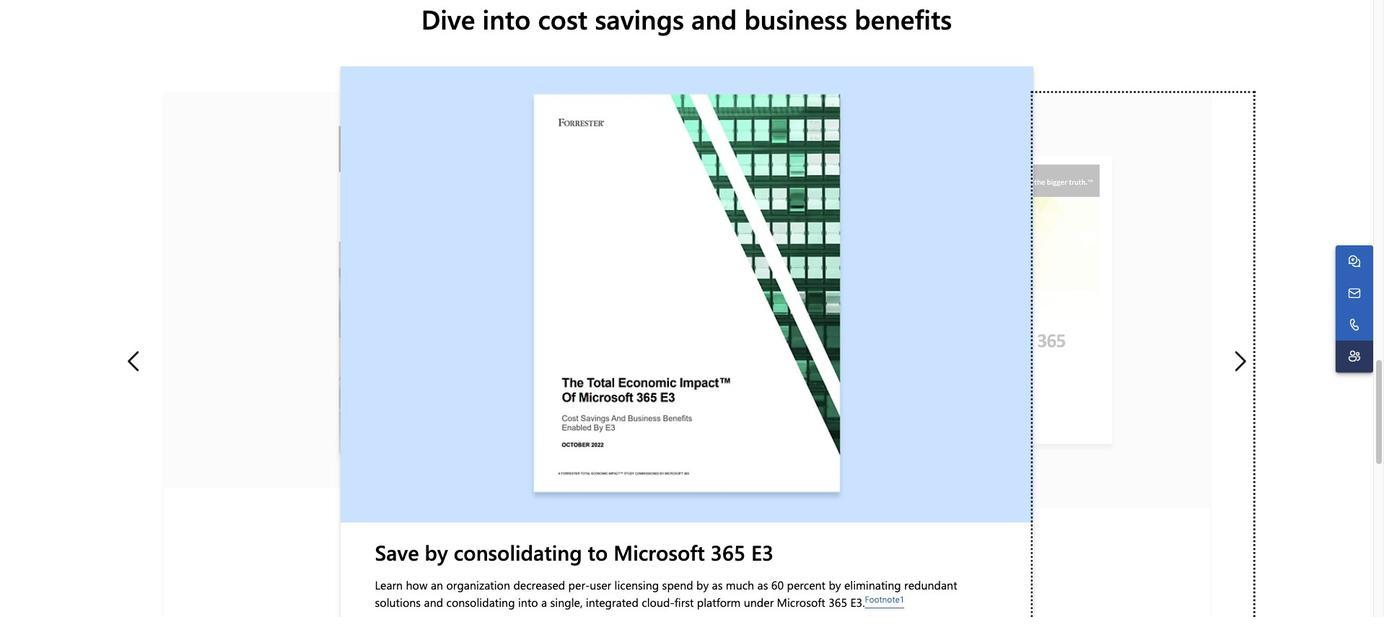 Task type: locate. For each thing, give the bounding box(es) containing it.
into inside the learn how an organization decreased per-user licensing spend by as much as 60 percent by eliminating redundant solutions and consolidating into a single, integrated cloud-first platform under microsoft 365 e3.
[[518, 595, 538, 610]]

1 horizontal spatial microsoft
[[777, 595, 826, 610]]

microsoft
[[614, 539, 705, 566], [777, 595, 826, 610]]

0 horizontal spatial by
[[425, 539, 448, 566]]

consolidating inside the learn how an organization decreased per-user licensing spend by as much as 60 percent by eliminating redundant solutions and consolidating into a single, integrated cloud-first platform under microsoft 365 e3.
[[447, 595, 515, 610]]

microsoft up spend on the bottom
[[614, 539, 705, 566]]

1 horizontal spatial 365
[[829, 595, 848, 610]]

as left 60
[[758, 578, 768, 593]]

0 horizontal spatial 365
[[711, 539, 746, 566]]

consolidating
[[454, 539, 582, 566], [447, 595, 515, 610]]

0 horizontal spatial microsoft
[[614, 539, 705, 566]]

integrated
[[586, 595, 639, 610]]

and
[[692, 1, 737, 36], [424, 595, 443, 610]]

e3
[[752, 539, 774, 566]]

1 vertical spatial into
[[518, 595, 538, 610]]

cost
[[538, 1, 588, 36]]

by up platform
[[697, 578, 709, 593]]

1 horizontal spatial and
[[692, 1, 737, 36]]

0 horizontal spatial and
[[424, 595, 443, 610]]

0 vertical spatial microsoft
[[614, 539, 705, 566]]

single,
[[551, 595, 583, 610]]

learn how an organization decreased per-user licensing spend by as much as 60 percent by eliminating redundant solutions and consolidating into a single, integrated cloud-first platform under microsoft 365 e3.
[[375, 578, 958, 610]]

cloud-
[[642, 595, 675, 610]]

0 vertical spatial into
[[483, 1, 531, 36]]

0 vertical spatial consolidating
[[454, 539, 582, 566]]

decreased
[[514, 578, 565, 593]]

365
[[711, 539, 746, 566], [829, 595, 848, 610]]

first
[[675, 595, 694, 610]]

e3.
[[851, 595, 865, 610]]

much
[[726, 578, 755, 593]]

by right the percent
[[829, 578, 841, 593]]

365 left "e3."
[[829, 595, 848, 610]]

microsoft down the percent
[[777, 595, 826, 610]]

as up platform
[[712, 578, 723, 593]]

an
[[431, 578, 443, 593]]

microsoft inside the learn how an organization decreased per-user licensing spend by as much as 60 percent by eliminating redundant solutions and consolidating into a single, integrated cloud-first platform under microsoft 365 e3.
[[777, 595, 826, 610]]

1 vertical spatial microsoft
[[777, 595, 826, 610]]

into left "cost"
[[483, 1, 531, 36]]

0 vertical spatial 365
[[711, 539, 746, 566]]

the study titled the total economic impact™ of microsoft 365 e3 image
[[340, 67, 1033, 523]]

1 vertical spatial 365
[[829, 595, 848, 610]]

user
[[590, 578, 612, 593]]

365 left e3
[[711, 539, 746, 566]]

into
[[483, 1, 531, 36], [518, 595, 538, 610]]

1 vertical spatial consolidating
[[447, 595, 515, 610]]

by up an on the left bottom of the page
[[425, 539, 448, 566]]

consolidating down "organization"
[[447, 595, 515, 610]]

redundant
[[905, 578, 958, 593]]

365 inside the learn how an organization decreased per-user licensing spend by as much as 60 percent by eliminating redundant solutions and consolidating into a single, integrated cloud-first platform under microsoft 365 e3.
[[829, 595, 848, 610]]

consolidating up decreased
[[454, 539, 582, 566]]

1 horizontal spatial as
[[758, 578, 768, 593]]

by
[[425, 539, 448, 566], [697, 578, 709, 593], [829, 578, 841, 593]]

0 horizontal spatial as
[[712, 578, 723, 593]]

per-
[[569, 578, 590, 593]]

as
[[712, 578, 723, 593], [758, 578, 768, 593]]

1
[[900, 594, 905, 605]]

1 as from the left
[[712, 578, 723, 593]]

into left the a
[[518, 595, 538, 610]]

1 vertical spatial and
[[424, 595, 443, 610]]



Task type: vqa. For each thing, say whether or not it's contained in the screenshot.
we related to Once
no



Task type: describe. For each thing, give the bounding box(es) containing it.
dive
[[421, 1, 475, 36]]

2 as from the left
[[758, 578, 768, 593]]

0 vertical spatial and
[[692, 1, 737, 36]]

organization
[[447, 578, 510, 593]]

a
[[541, 595, 547, 610]]

60
[[772, 578, 784, 593]]

save
[[375, 539, 419, 566]]

solutions
[[375, 595, 421, 610]]

eliminating
[[845, 578, 901, 593]]

footnote 1
[[865, 594, 905, 605]]

percent
[[787, 578, 826, 593]]

save by consolidating to microsoft 365 e3
[[375, 539, 774, 566]]

spend
[[662, 578, 694, 593]]

to
[[588, 539, 608, 566]]

under
[[744, 595, 774, 610]]

how
[[406, 578, 428, 593]]

and inside the learn how an organization decreased per-user licensing spend by as much as 60 percent by eliminating redundant solutions and consolidating into a single, integrated cloud-first platform under microsoft 365 e3.
[[424, 595, 443, 610]]

licensing
[[615, 578, 659, 593]]

learn
[[375, 578, 403, 593]]

platform
[[697, 595, 741, 610]]

footnote
[[865, 594, 900, 605]]

savings
[[595, 1, 684, 36]]

2 horizontal spatial by
[[829, 578, 841, 593]]

dive into cost savings and business benefits
[[421, 1, 952, 36]]

business
[[745, 1, 848, 36]]

1 horizontal spatial by
[[697, 578, 709, 593]]

benefits
[[855, 1, 952, 36]]



